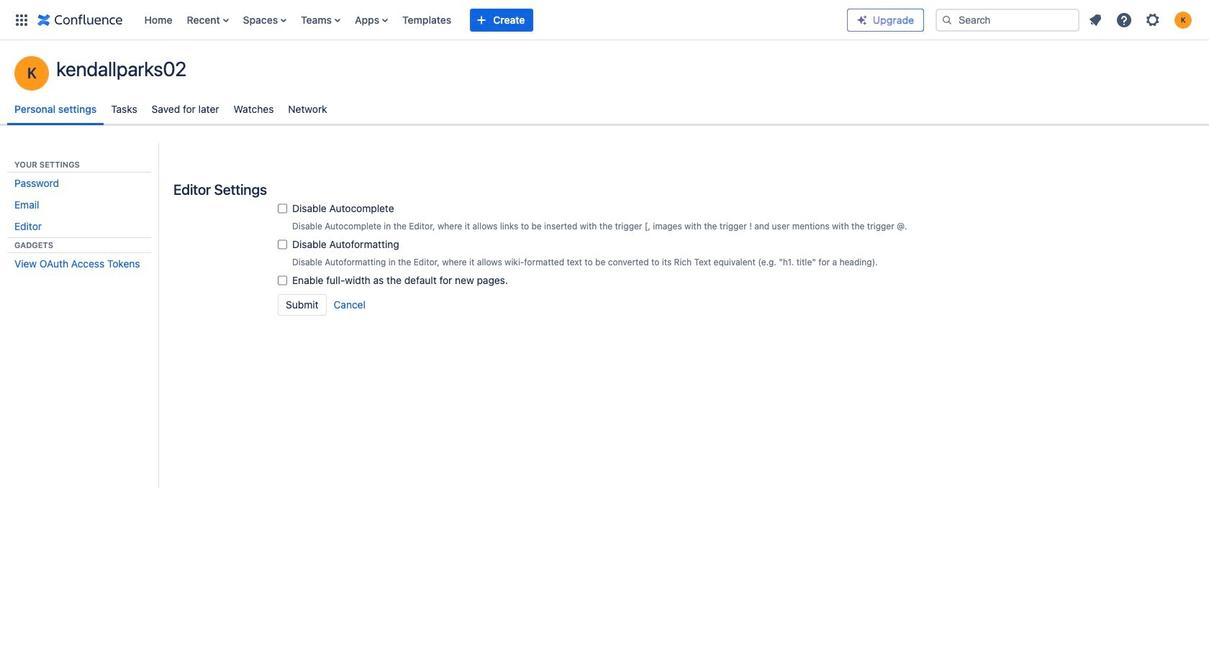 Task type: describe. For each thing, give the bounding box(es) containing it.
list for the premium image
[[1083, 7, 1201, 33]]

global element
[[9, 0, 847, 40]]

user icon: kendallparks02 image
[[14, 56, 49, 91]]

settings icon image
[[1144, 11, 1162, 28]]

notification icon image
[[1087, 11, 1104, 28]]



Task type: vqa. For each thing, say whether or not it's contained in the screenshot.
the leftmost list
yes



Task type: locate. For each thing, give the bounding box(es) containing it.
appswitcher icon image
[[13, 11, 30, 28]]

None checkbox
[[278, 238, 287, 252], [278, 274, 287, 288], [278, 238, 287, 252], [278, 274, 287, 288]]

1 horizontal spatial list
[[1083, 7, 1201, 33]]

premium image
[[857, 14, 868, 26]]

list
[[137, 0, 847, 40], [1083, 7, 1201, 33]]

your profile and preferences image
[[1175, 11, 1192, 28]]

None checkbox
[[278, 202, 287, 216]]

Search field
[[936, 8, 1080, 31]]

search image
[[941, 14, 953, 26]]

None submit
[[278, 294, 326, 316], [333, 294, 366, 316], [278, 294, 326, 316], [333, 294, 366, 316]]

banner
[[0, 0, 1209, 40]]

help icon image
[[1116, 11, 1133, 28]]

confluence image
[[37, 11, 123, 28], [37, 11, 123, 28]]

None search field
[[936, 8, 1080, 31]]

list for 'appswitcher icon'
[[137, 0, 847, 40]]

0 horizontal spatial list
[[137, 0, 847, 40]]



